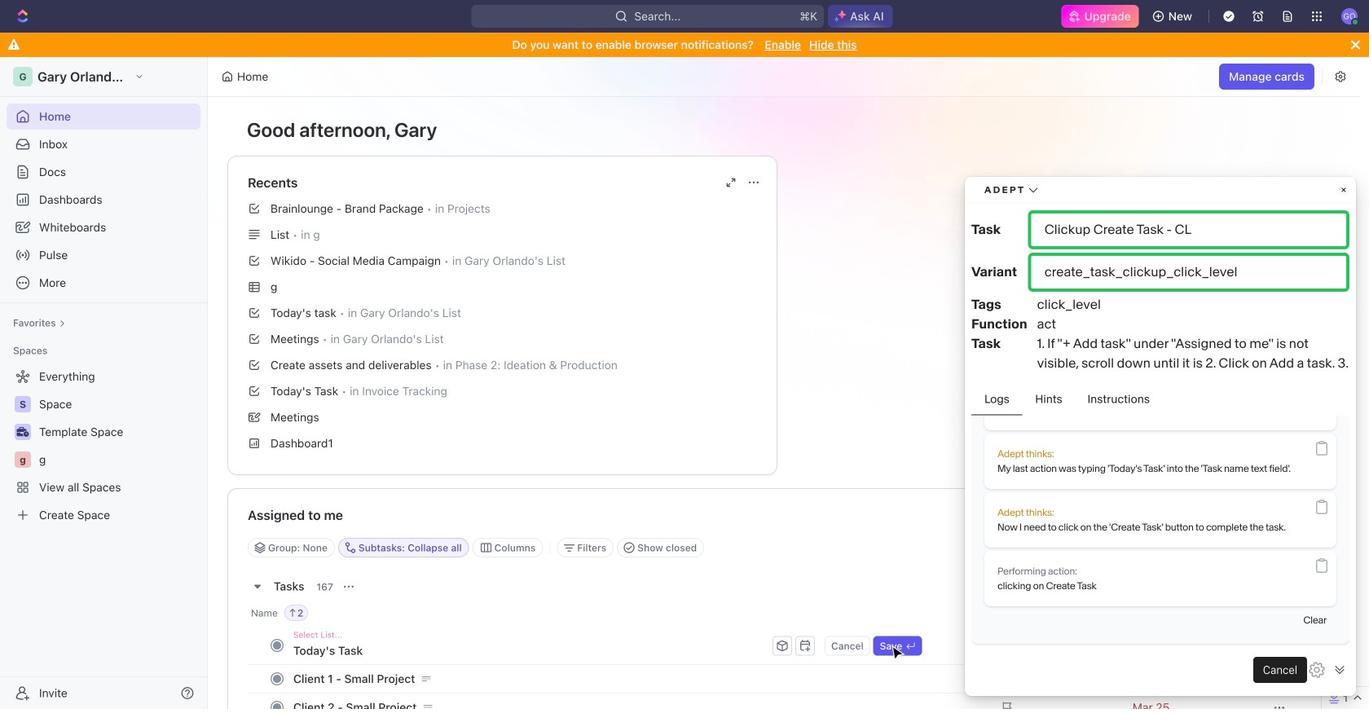 Task type: describe. For each thing, give the bounding box(es) containing it.
sidebar navigation
[[0, 57, 211, 709]]

Search tasks... text field
[[1090, 535, 1253, 560]]

gary orlando's workspace, , element
[[13, 67, 33, 86]]

space, , element
[[15, 396, 31, 412]]

tree inside sidebar navigation
[[7, 363, 200, 528]]



Task type: locate. For each thing, give the bounding box(es) containing it.
Task name or type '/' for commands text field
[[293, 637, 769, 663]]

tree
[[7, 363, 200, 528]]

business time image
[[17, 427, 29, 437]]

g, , element
[[15, 452, 31, 468]]



Task type: vqa. For each thing, say whether or not it's contained in the screenshot.
INVITE BY NAME OR EMAIL text field
no



